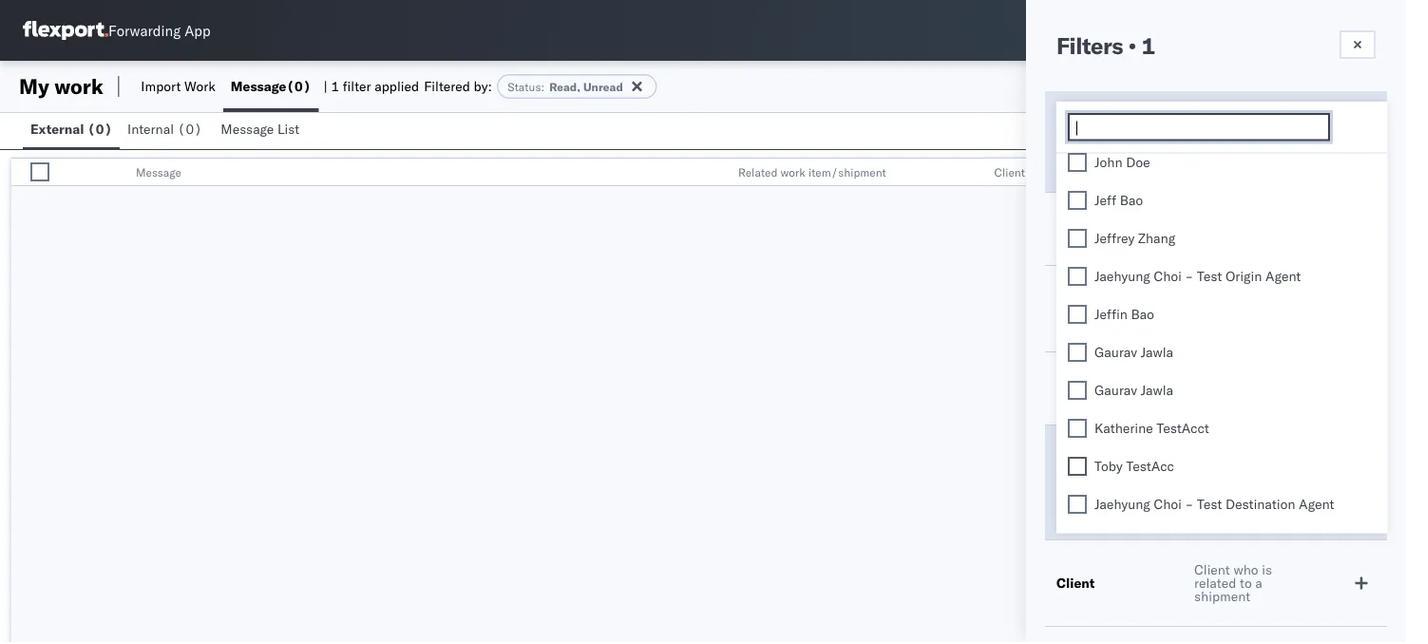 Task type: vqa. For each thing, say whether or not it's contained in the screenshot.
Choi
yes



Task type: describe. For each thing, give the bounding box(es) containing it.
forwarding app
[[108, 21, 211, 39]]

agent for jaehyung choi - test destination agent
[[1300, 497, 1335, 513]]

- for origin
[[1186, 269, 1194, 285]]

status for status : read, unread
[[508, 79, 541, 94]]

1 horizontal spatial 1
[[1142, 31, 1156, 60]]

import work button
[[133, 61, 223, 112]]

agent for jaehyung choi - test origin agent
[[1266, 269, 1302, 285]]

resize handle column header for message
[[706, 159, 729, 187]]

import
[[141, 78, 181, 95]]

|
[[324, 78, 328, 95]]

internal (0)
[[127, 121, 202, 137]]

client who is related to a shipment
[[1195, 562, 1273, 605]]

flexport. image
[[23, 21, 108, 40]]

jaehyung choi - test destination agent
[[1095, 497, 1335, 513]]

| 1 filter applied filtered by:
[[324, 78, 492, 95]]

external
[[30, 121, 84, 137]]

resize handle column header for related work item/shipment
[[963, 159, 985, 187]]

forwarding app link
[[23, 21, 211, 40]]

jaehyung for jaehyung choi - test origin agent
[[1095, 269, 1151, 285]]

work for related
[[781, 165, 806, 179]]

work
[[184, 78, 216, 95]]

a
[[1256, 575, 1263, 592]]

items
[[1251, 314, 1284, 330]]

shipment
[[1195, 588, 1251, 605]]

internal (0) button
[[120, 112, 213, 149]]

message
[[1195, 314, 1248, 330]]

app
[[185, 21, 211, 39]]

by:
[[474, 78, 492, 95]]

related
[[1195, 575, 1237, 592]]

my
[[19, 73, 49, 99]]

origin
[[1226, 269, 1263, 285]]

message list button
[[213, 112, 311, 149]]

Search Shipments (/) text field
[[1043, 16, 1226, 45]]

jeffin
[[1095, 307, 1128, 323]]

status : read, unread
[[508, 79, 623, 94]]

reason for reason of receiving message items
[[1195, 287, 1240, 304]]

os
[[1353, 23, 1371, 38]]

receiving
[[1195, 300, 1249, 317]]

filters • 1
[[1057, 31, 1156, 60]]

1 jawla from the top
[[1141, 345, 1174, 361]]

external (0)
[[30, 121, 112, 137]]

(0) for internal (0)
[[178, 121, 202, 137]]

1 gaurav from the top
[[1095, 345, 1138, 361]]

message (0)
[[231, 78, 311, 95]]

:
[[541, 79, 545, 94]]

katherine
[[1095, 421, 1154, 437]]

sender
[[1057, 380, 1102, 397]]

work for my
[[54, 73, 103, 99]]

item/shipment
[[809, 165, 887, 179]]

forwarding
[[108, 21, 181, 39]]

status for status of the messages
[[1195, 112, 1234, 129]]

zhang
[[1139, 231, 1176, 247]]

of for the
[[1237, 112, 1249, 129]]

- for destination
[[1186, 497, 1194, 513]]

john
[[1095, 154, 1123, 171]]

jeff bao
[[1095, 193, 1144, 209]]

unread
[[584, 79, 623, 94]]

jeffrey
[[1095, 231, 1135, 247]]



Task type: locate. For each thing, give the bounding box(es) containing it.
party
[[1112, 221, 1147, 237]]

bao for jeff bao
[[1121, 193, 1144, 209]]

choi
[[1154, 269, 1183, 285], [1154, 497, 1183, 513]]

related
[[739, 165, 778, 179]]

0 vertical spatial -
[[1186, 269, 1194, 285]]

import work
[[141, 78, 216, 95]]

(0) inside button
[[178, 121, 202, 137]]

of for receiving
[[1243, 287, 1255, 304]]

who
[[1234, 562, 1259, 578]]

bao right jeff
[[1121, 193, 1144, 209]]

1 horizontal spatial client
[[1057, 575, 1095, 592]]

2 resize handle column header from the left
[[706, 159, 729, 187]]

gaurav jawla up katherine
[[1095, 383, 1174, 399]]

5 resize handle column header from the left
[[1373, 159, 1396, 187]]

gaurav jawla
[[1095, 345, 1174, 361], [1095, 383, 1174, 399]]

1 vertical spatial bao
[[1132, 307, 1155, 323]]

of inside reason of receiving message items
[[1243, 287, 1255, 304]]

0 vertical spatial work
[[54, 73, 103, 99]]

status of the messages
[[1195, 112, 1272, 142]]

1
[[1142, 31, 1156, 60], [331, 78, 339, 95]]

filter
[[343, 78, 371, 95]]

- left destination
[[1186, 497, 1194, 513]]

2 horizontal spatial client
[[1195, 562, 1231, 578]]

0 horizontal spatial client
[[995, 165, 1026, 179]]

agent right destination
[[1300, 497, 1335, 513]]

jawla up katherine testacct
[[1141, 383, 1174, 399]]

choi for origin
[[1154, 269, 1183, 285]]

status
[[508, 79, 541, 94], [1195, 112, 1234, 129], [1057, 119, 1098, 135], [1070, 158, 1109, 174]]

1 vertical spatial work
[[781, 165, 806, 179]]

status for status
[[1057, 119, 1098, 135]]

1 vertical spatial test
[[1198, 497, 1223, 513]]

resize handle column header for client
[[1219, 159, 1242, 187]]

1 jaehyung from the top
[[1095, 269, 1151, 285]]

1 vertical spatial jaehyung
[[1095, 497, 1151, 513]]

1 vertical spatial gaurav jawla
[[1095, 383, 1174, 399]]

status left 'the'
[[1195, 112, 1234, 129]]

1 horizontal spatial reason
[[1195, 287, 1240, 304]]

0 vertical spatial of
[[1237, 112, 1249, 129]]

message for list
[[221, 121, 274, 137]]

•
[[1129, 31, 1137, 60]]

None text field
[[1075, 120, 1329, 136]]

1 vertical spatial agent
[[1300, 497, 1335, 513]]

0 vertical spatial 1
[[1142, 31, 1156, 60]]

(0) for external (0)
[[87, 121, 112, 137]]

reason inside reason of receiving message items
[[1195, 287, 1240, 304]]

2 test from the top
[[1198, 497, 1223, 513]]

0 horizontal spatial work
[[54, 73, 103, 99]]

jeffrey zhang
[[1095, 231, 1176, 247]]

0 horizontal spatial (0)
[[87, 121, 112, 137]]

message
[[231, 78, 287, 95], [221, 121, 274, 137], [136, 165, 181, 179]]

0 vertical spatial bao
[[1121, 193, 1144, 209]]

1 vertical spatial of
[[1243, 287, 1255, 304]]

is
[[1263, 562, 1273, 578]]

status inside status of the messages
[[1195, 112, 1234, 129]]

related work item/shipment
[[739, 165, 887, 179]]

None checkbox
[[1069, 154, 1088, 173], [1069, 344, 1088, 363], [1069, 420, 1088, 439], [1069, 458, 1088, 477], [1069, 154, 1088, 173], [1069, 344, 1088, 363], [1069, 420, 1088, 439], [1069, 458, 1088, 477]]

applied
[[375, 78, 419, 95]]

test for destination
[[1198, 497, 1223, 513]]

to
[[1241, 575, 1253, 592]]

0 vertical spatial test
[[1198, 269, 1223, 285]]

(0) inside button
[[87, 121, 112, 137]]

message list
[[221, 121, 300, 137]]

0 vertical spatial gaurav jawla
[[1095, 345, 1174, 361]]

test
[[1198, 269, 1223, 285], [1198, 497, 1223, 513]]

-
[[1186, 269, 1194, 285], [1186, 497, 1194, 513]]

0 vertical spatial message
[[231, 78, 287, 95]]

of
[[1237, 112, 1249, 129], [1243, 287, 1255, 304]]

1 horizontal spatial (0)
[[178, 121, 202, 137]]

filters
[[1057, 31, 1124, 60]]

2
[[1117, 158, 1125, 174]]

0 horizontal spatial reason
[[1057, 300, 1104, 317]]

2 - from the top
[[1186, 497, 1194, 513]]

message inside button
[[221, 121, 274, 137]]

gaurav down jeffin
[[1095, 345, 1138, 361]]

reason down the jeffrey
[[1057, 300, 1104, 317]]

(0) right internal
[[178, 121, 202, 137]]

jaehyung for jaehyung choi - test destination agent
[[1095, 497, 1151, 513]]

2 gaurav from the top
[[1095, 383, 1138, 399]]

jeff
[[1095, 193, 1117, 209]]

jawla
[[1141, 345, 1174, 361], [1141, 383, 1174, 399]]

1 vertical spatial -
[[1186, 497, 1194, 513]]

of down origin
[[1243, 287, 1255, 304]]

1 vertical spatial 1
[[331, 78, 339, 95]]

of inside status of the messages
[[1237, 112, 1249, 129]]

message up message list
[[231, 78, 287, 95]]

jeffin bao
[[1095, 307, 1155, 323]]

sending
[[1057, 221, 1109, 237]]

gaurav jawla down jeffin bao
[[1095, 345, 1174, 361]]

1 choi from the top
[[1154, 269, 1183, 285]]

jaehyung down toby testacc
[[1095, 497, 1151, 513]]

work up external (0)
[[54, 73, 103, 99]]

1 vertical spatial message
[[221, 121, 274, 137]]

None checkbox
[[30, 163, 49, 182], [1069, 192, 1088, 211], [1069, 230, 1088, 249], [1069, 268, 1088, 287], [1069, 306, 1088, 325], [1069, 382, 1088, 401], [1069, 496, 1088, 515], [30, 163, 49, 182], [1069, 192, 1088, 211], [1069, 230, 1088, 249], [1069, 268, 1088, 287], [1069, 306, 1088, 325], [1069, 382, 1088, 401], [1069, 496, 1088, 515]]

testacct
[[1157, 421, 1210, 437]]

0 vertical spatial jaehyung
[[1095, 269, 1151, 285]]

reason down jaehyung choi - test origin agent
[[1195, 287, 1240, 304]]

gaurav up katherine
[[1095, 383, 1138, 399]]

external (0) button
[[23, 112, 120, 149]]

1 vertical spatial gaurav
[[1095, 383, 1138, 399]]

of left 'the'
[[1237, 112, 1249, 129]]

bao for jeffin bao
[[1132, 307, 1155, 323]]

2 gaurav jawla from the top
[[1095, 383, 1174, 399]]

(0) left |
[[287, 78, 311, 95]]

(0) right external
[[87, 121, 112, 137]]

choi for destination
[[1154, 497, 1183, 513]]

(0) for message (0)
[[287, 78, 311, 95]]

testacc
[[1127, 459, 1175, 475]]

my work
[[19, 73, 103, 99]]

1 horizontal spatial work
[[781, 165, 806, 179]]

reason of receiving message items
[[1195, 287, 1284, 330]]

reason
[[1195, 287, 1240, 304], [1057, 300, 1104, 317]]

work right related
[[781, 165, 806, 179]]

1 - from the top
[[1186, 269, 1194, 285]]

0 horizontal spatial 1
[[331, 78, 339, 95]]

choi down zhang
[[1154, 269, 1183, 285]]

0 vertical spatial choi
[[1154, 269, 1183, 285]]

0 vertical spatial agent
[[1266, 269, 1302, 285]]

recipient
[[1057, 460, 1118, 477]]

toby
[[1095, 459, 1123, 475]]

status 2
[[1070, 158, 1125, 174]]

katherine testacct
[[1095, 421, 1210, 437]]

the
[[1253, 112, 1272, 129]]

test for origin
[[1198, 269, 1223, 285]]

os button
[[1340, 9, 1384, 52]]

bao
[[1121, 193, 1144, 209], [1132, 307, 1155, 323]]

test left destination
[[1198, 497, 1223, 513]]

client inside the client who is related to a shipment
[[1195, 562, 1231, 578]]

list
[[278, 121, 300, 137]]

doe
[[1127, 154, 1151, 171]]

john doe
[[1095, 154, 1151, 171]]

jaehyung
[[1095, 269, 1151, 285], [1095, 497, 1151, 513]]

destination
[[1226, 497, 1296, 513]]

3 resize handle column header from the left
[[963, 159, 985, 187]]

2 choi from the top
[[1154, 497, 1183, 513]]

status left 2 on the right
[[1070, 158, 1109, 174]]

gaurav
[[1095, 345, 1138, 361], [1095, 383, 1138, 399]]

message for (0)
[[231, 78, 287, 95]]

jaehyung up jeffin bao
[[1095, 269, 1151, 285]]

status up status 2
[[1057, 119, 1098, 135]]

status left read,
[[508, 79, 541, 94]]

agent
[[1266, 269, 1302, 285], [1300, 497, 1335, 513]]

resize handle column header
[[65, 159, 88, 187], [706, 159, 729, 187], [963, 159, 985, 187], [1219, 159, 1242, 187], [1373, 159, 1396, 187]]

internal
[[127, 121, 174, 137]]

filtered
[[424, 78, 470, 95]]

1 test from the top
[[1198, 269, 1223, 285]]

status for status 2
[[1070, 158, 1109, 174]]

1 vertical spatial choi
[[1154, 497, 1183, 513]]

read,
[[550, 79, 581, 94]]

reason for reason
[[1057, 300, 1104, 317]]

- left origin
[[1186, 269, 1194, 285]]

4 resize handle column header from the left
[[1219, 159, 1242, 187]]

agent right origin
[[1266, 269, 1302, 285]]

1 right • on the top right of page
[[1142, 31, 1156, 60]]

message left list
[[221, 121, 274, 137]]

jaehyung choi - test origin agent
[[1095, 269, 1302, 285]]

1 resize handle column header from the left
[[65, 159, 88, 187]]

2 vertical spatial message
[[136, 165, 181, 179]]

bao right jeffin
[[1132, 307, 1155, 323]]

2 jaehyung from the top
[[1095, 497, 1151, 513]]

test up receiving
[[1198, 269, 1223, 285]]

sending party
[[1057, 221, 1147, 237]]

choi down testacc
[[1154, 497, 1183, 513]]

1 gaurav jawla from the top
[[1095, 345, 1174, 361]]

2 horizontal spatial (0)
[[287, 78, 311, 95]]

1 vertical spatial jawla
[[1141, 383, 1174, 399]]

toby testacc
[[1095, 459, 1175, 475]]

1 right |
[[331, 78, 339, 95]]

work
[[54, 73, 103, 99], [781, 165, 806, 179]]

(0)
[[287, 78, 311, 95], [87, 121, 112, 137], [178, 121, 202, 137]]

client
[[995, 165, 1026, 179], [1195, 562, 1231, 578], [1057, 575, 1095, 592]]

2 jawla from the top
[[1141, 383, 1174, 399]]

messages
[[1195, 125, 1254, 142]]

0 vertical spatial jawla
[[1141, 345, 1174, 361]]

jawla down jeffin bao
[[1141, 345, 1174, 361]]

0 vertical spatial gaurav
[[1095, 345, 1138, 361]]

message down internal (0) button
[[136, 165, 181, 179]]



